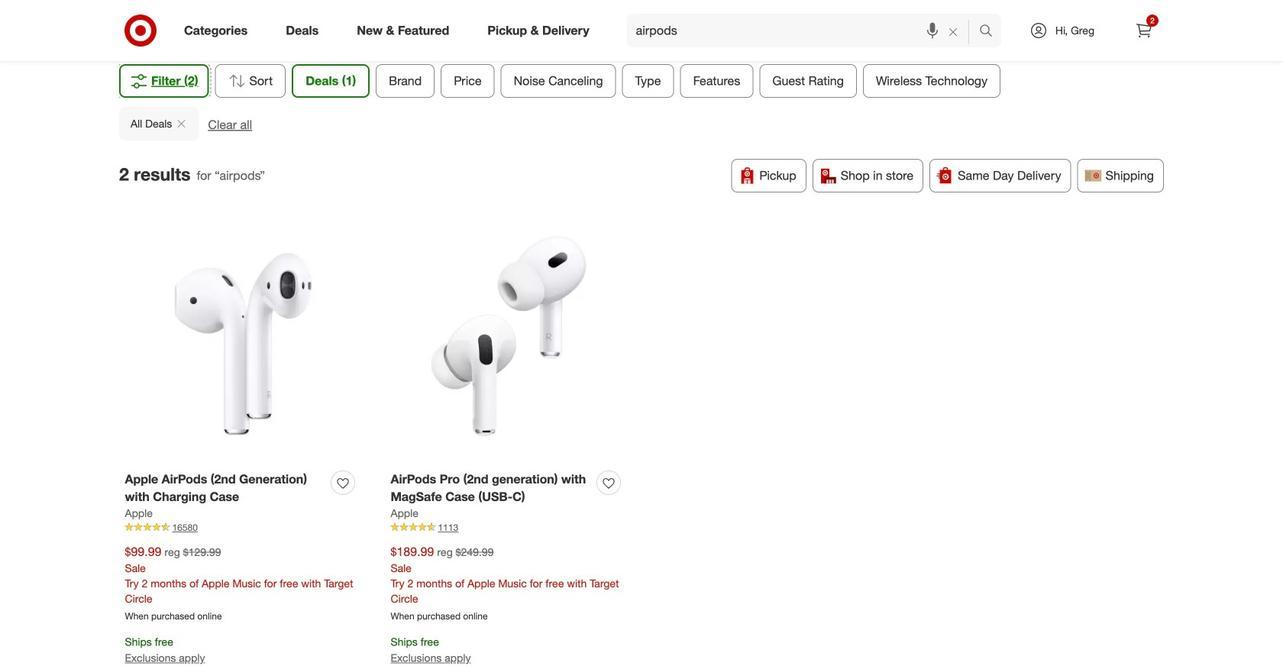 Task type: locate. For each thing, give the bounding box(es) containing it.
advertisement element
[[183, 0, 1100, 36]]

apple airpods (2nd generation) with charging case image
[[125, 226, 361, 462], [125, 226, 361, 462]]

airpods pro (2nd generation) with magsafe case (usb‑c) image
[[391, 226, 627, 462], [391, 226, 627, 462]]



Task type: describe. For each thing, give the bounding box(es) containing it.
What can we help you find? suggestions appear below search field
[[627, 14, 983, 47]]



Task type: vqa. For each thing, say whether or not it's contained in the screenshot.
APPLE AIRPODS (2ND GENERATION) WITH CHARGING CASE image
yes



